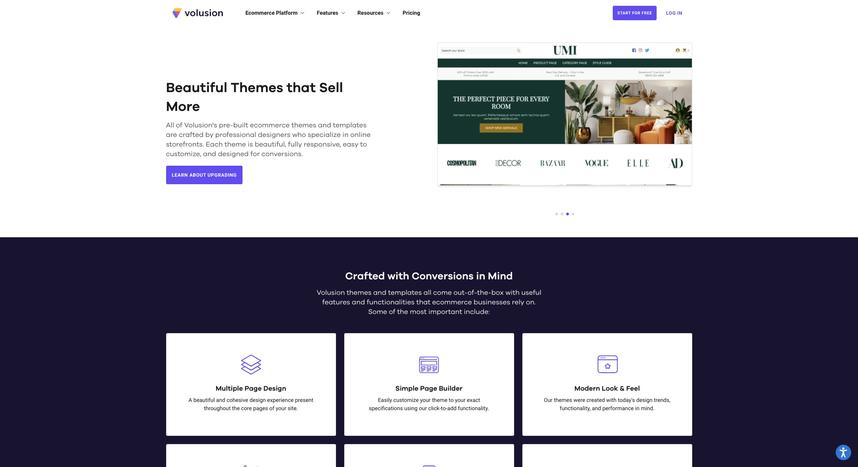 Task type: vqa. For each thing, say whether or not it's contained in the screenshot.
leftmost Page
yes



Task type: describe. For each thing, give the bounding box(es) containing it.
the-
[[477, 289, 492, 296]]

themes for our
[[554, 397, 572, 404]]

in inside all of volusion's pre-built ecommerce themes and templates are crafted by professional designers who specialize in online storefronts. each theme is beautiful, fully responsive, easy to customize, and designed for conversions.
[[343, 132, 349, 139]]

useful
[[522, 289, 542, 296]]

our
[[544, 397, 553, 404]]

your inside 'a beautiful and cohesive design experience present throughout the core pages of your site.'
[[276, 405, 286, 412]]

come
[[433, 289, 452, 296]]

start for free link
[[613, 6, 657, 20]]

on.
[[526, 299, 536, 306]]

features button
[[317, 9, 347, 17]]

pricing
[[403, 10, 420, 16]]

that inside beautiful themes that sell more
[[287, 81, 316, 95]]

who
[[292, 132, 306, 139]]

beautiful themes that sell more
[[166, 81, 343, 114]]

all
[[424, 289, 432, 296]]

for
[[251, 151, 260, 158]]

beautiful
[[166, 81, 228, 95]]

specifications
[[369, 405, 403, 412]]

page for simple
[[420, 385, 437, 392]]

some
[[368, 309, 387, 316]]

include:
[[464, 309, 490, 316]]

modern look & feel
[[575, 385, 640, 392]]

created
[[587, 397, 605, 404]]

functionalities
[[367, 299, 415, 306]]

a beautiful and cohesive design experience present throughout the core pages of your site.
[[189, 397, 313, 412]]

look
[[602, 385, 618, 392]]

and up specialize
[[318, 122, 331, 129]]

trends,
[[654, 397, 671, 404]]

a
[[189, 397, 192, 404]]

the inside 'a beautiful and cohesive design experience present throughout the core pages of your site.'
[[232, 405, 240, 412]]

open accessibe: accessibility options, statement and help image
[[840, 448, 848, 458]]

built
[[233, 122, 248, 129]]

cohesive
[[227, 397, 248, 404]]

and down the each
[[203, 151, 216, 158]]

theme inside easily customize your theme to your exact specifications using our click-to-add functionality.
[[432, 397, 448, 404]]

add
[[448, 405, 457, 412]]

start for free
[[618, 11, 652, 15]]

click-
[[428, 405, 441, 412]]

mind.
[[641, 405, 655, 412]]

conversions.
[[262, 151, 303, 158]]

exact
[[467, 397, 480, 404]]

ecommerce inside all of volusion's pre-built ecommerce themes and templates are crafted by professional designers who specialize in online storefronts. each theme is beautiful, fully responsive, easy to customize, and designed for conversions.
[[250, 122, 290, 129]]

important
[[429, 309, 462, 316]]

customize
[[394, 397, 419, 404]]

functionality.
[[458, 405, 489, 412]]

builder
[[439, 385, 463, 392]]

templates inside volusion themes and templates all come out-of-the-box with useful features and functionalities that ecommerce businesses rely on. some of the most important include:
[[388, 289, 422, 296]]

1 horizontal spatial in
[[476, 271, 486, 282]]

performance
[[603, 405, 634, 412]]

resources
[[358, 10, 384, 16]]

conversions
[[412, 271, 474, 282]]

page for multiple
[[245, 385, 262, 392]]

present
[[295, 397, 313, 404]]

of-
[[468, 289, 477, 296]]

to inside all of volusion's pre-built ecommerce themes and templates are crafted by professional designers who specialize in online storefronts. each theme is beautiful, fully responsive, easy to customize, and designed for conversions.
[[360, 141, 367, 148]]

upgrading
[[208, 173, 237, 178]]

beautiful,
[[255, 141, 286, 148]]

features
[[317, 10, 338, 16]]

design
[[263, 385, 286, 392]]

mind
[[488, 271, 513, 282]]

2 horizontal spatial your
[[455, 397, 466, 404]]

start
[[618, 11, 631, 15]]

multiple
[[216, 385, 243, 392]]

professional
[[215, 132, 256, 139]]

online
[[350, 132, 371, 139]]

crafted
[[345, 271, 385, 282]]

free
[[642, 11, 652, 15]]

each
[[206, 141, 223, 148]]

and up functionalities
[[373, 289, 387, 296]]

businesses
[[474, 299, 510, 306]]

of inside all of volusion's pre-built ecommerce themes and templates are crafted by professional designers who specialize in online storefronts. each theme is beautiful, fully responsive, easy to customize, and designed for conversions.
[[176, 122, 183, 129]]

is
[[248, 141, 253, 148]]

learn about upgrading
[[172, 173, 237, 178]]

and right features on the bottom of page
[[352, 299, 365, 306]]

log in link
[[662, 5, 687, 21]]

feel
[[626, 385, 640, 392]]

volusion themes and templates all come out-of-the-box with useful features and functionalities that ecommerce businesses rely on. some of the most important include:
[[317, 289, 542, 316]]

using
[[404, 405, 418, 412]]

ecommerce
[[246, 10, 275, 16]]



Task type: locate. For each thing, give the bounding box(es) containing it.
design inside 'a beautiful and cohesive design experience present throughout the core pages of your site.'
[[250, 397, 266, 404]]

learn about upgrading link
[[166, 166, 243, 184]]

your up our at the bottom of the page
[[420, 397, 431, 404]]

2 vertical spatial of
[[269, 405, 275, 412]]

0 vertical spatial theme
[[225, 141, 246, 148]]

your down experience
[[276, 405, 286, 412]]

page up easily customize your theme to your exact specifications using our click-to-add functionality.
[[420, 385, 437, 392]]

0 horizontal spatial theme
[[225, 141, 246, 148]]

your
[[420, 397, 431, 404], [455, 397, 466, 404], [276, 405, 286, 412]]

with up rely
[[506, 289, 520, 296]]

0 vertical spatial ecommerce
[[250, 122, 290, 129]]

of inside 'a beautiful and cohesive design experience present throughout the core pages of your site.'
[[269, 405, 275, 412]]

1 vertical spatial theme
[[432, 397, 448, 404]]

and up throughout
[[216, 397, 225, 404]]

in
[[343, 132, 349, 139], [476, 271, 486, 282], [635, 405, 640, 412]]

1 horizontal spatial the
[[397, 309, 408, 316]]

1 horizontal spatial page
[[420, 385, 437, 392]]

page up 'a beautiful and cohesive design experience present throughout the core pages of your site.'
[[245, 385, 262, 392]]

learn
[[172, 173, 188, 178]]

themes up functionality,
[[554, 397, 572, 404]]

modern
[[575, 385, 600, 392]]

volusion
[[317, 289, 345, 296]]

1 vertical spatial themes
[[347, 289, 372, 296]]

to down the "online"
[[360, 141, 367, 148]]

about
[[189, 173, 206, 178]]

functionality,
[[560, 405, 591, 412]]

in inside our themes were created with today's design trends, functionality, and performance in mind.
[[635, 405, 640, 412]]

of inside volusion themes and templates all come out-of-the-box with useful features and functionalities that ecommerce businesses rely on. some of the most important include:
[[389, 309, 396, 316]]

0 vertical spatial that
[[287, 81, 316, 95]]

0 vertical spatial the
[[397, 309, 408, 316]]

were
[[574, 397, 585, 404]]

2 vertical spatial with
[[607, 397, 617, 404]]

crafted with conversions in mind
[[345, 271, 513, 282]]

all of volusion's pre-built ecommerce themes and templates are crafted by professional designers who specialize in online storefronts. each theme is beautiful, fully responsive, easy to customize, and designed for conversions.
[[166, 122, 371, 158]]

storefronts.
[[166, 141, 204, 148]]

1 vertical spatial to
[[449, 397, 454, 404]]

0 horizontal spatial ecommerce
[[250, 122, 290, 129]]

features
[[322, 299, 350, 306]]

today's
[[618, 397, 635, 404]]

1 horizontal spatial of
[[269, 405, 275, 412]]

0 vertical spatial in
[[343, 132, 349, 139]]

to up add
[[449, 397, 454, 404]]

log in
[[666, 10, 683, 16]]

0 vertical spatial with
[[388, 271, 409, 282]]

and
[[318, 122, 331, 129], [203, 151, 216, 158], [373, 289, 387, 296], [352, 299, 365, 306], [216, 397, 225, 404], [592, 405, 601, 412]]

with inside our themes were created with today's design trends, functionality, and performance in mind.
[[607, 397, 617, 404]]

2 horizontal spatial themes
[[554, 397, 572, 404]]

themes up who
[[292, 122, 316, 129]]

by
[[205, 132, 214, 139]]

themes
[[292, 122, 316, 129], [347, 289, 372, 296], [554, 397, 572, 404]]

1 design from the left
[[250, 397, 266, 404]]

0 vertical spatial to
[[360, 141, 367, 148]]

with up the performance at the right
[[607, 397, 617, 404]]

with up functionalities
[[388, 271, 409, 282]]

0 horizontal spatial templates
[[333, 122, 367, 129]]

2 design from the left
[[637, 397, 653, 404]]

2 vertical spatial in
[[635, 405, 640, 412]]

1 vertical spatial templates
[[388, 289, 422, 296]]

1 page from the left
[[245, 385, 262, 392]]

2 horizontal spatial with
[[607, 397, 617, 404]]

ecommerce up designers
[[250, 122, 290, 129]]

your up add
[[455, 397, 466, 404]]

all
[[166, 122, 174, 129]]

experience
[[267, 397, 294, 404]]

templates inside all of volusion's pre-built ecommerce themes and templates are crafted by professional designers who specialize in online storefronts. each theme is beautiful, fully responsive, easy to customize, and designed for conversions.
[[333, 122, 367, 129]]

design
[[250, 397, 266, 404], [637, 397, 653, 404]]

pricing link
[[403, 9, 420, 17]]

theme inside all of volusion's pre-built ecommerce themes and templates are crafted by professional designers who specialize in online storefronts. each theme is beautiful, fully responsive, easy to customize, and designed for conversions.
[[225, 141, 246, 148]]

0 horizontal spatial design
[[250, 397, 266, 404]]

to-
[[441, 405, 448, 412]]

for
[[632, 11, 641, 15]]

ecommerce
[[250, 122, 290, 129], [432, 299, 472, 306]]

0 horizontal spatial of
[[176, 122, 183, 129]]

templates up functionalities
[[388, 289, 422, 296]]

our
[[419, 405, 427, 412]]

and inside our themes were created with today's design trends, functionality, and performance in mind.
[[592, 405, 601, 412]]

the down cohesive
[[232, 405, 240, 412]]

crafted
[[179, 132, 204, 139]]

theme
[[225, 141, 246, 148], [432, 397, 448, 404]]

design up mind.
[[637, 397, 653, 404]]

sell
[[319, 81, 343, 95]]

1 horizontal spatial ecommerce
[[432, 299, 472, 306]]

2 horizontal spatial in
[[635, 405, 640, 412]]

easily
[[378, 397, 392, 404]]

in left mind.
[[635, 405, 640, 412]]

themes down crafted
[[347, 289, 372, 296]]

fully
[[288, 141, 302, 148]]

the inside volusion themes and templates all come out-of-the-box with useful features and functionalities that ecommerce businesses rely on. some of the most important include:
[[397, 309, 408, 316]]

0 horizontal spatial to
[[360, 141, 367, 148]]

of right pages
[[269, 405, 275, 412]]

log
[[666, 10, 676, 16]]

easily customize your theme to your exact specifications using our click-to-add functionality.
[[369, 397, 489, 412]]

1 vertical spatial ecommerce
[[432, 299, 472, 306]]

1 vertical spatial the
[[232, 405, 240, 412]]

1 horizontal spatial that
[[417, 299, 431, 306]]

of
[[176, 122, 183, 129], [389, 309, 396, 316], [269, 405, 275, 412]]

0 horizontal spatial the
[[232, 405, 240, 412]]

most
[[410, 309, 427, 316]]

multiple page design
[[216, 385, 286, 392]]

designed
[[218, 151, 249, 158]]

1 horizontal spatial with
[[506, 289, 520, 296]]

ecommerce up the important
[[432, 299, 472, 306]]

1 vertical spatial with
[[506, 289, 520, 296]]

to
[[360, 141, 367, 148], [449, 397, 454, 404]]

volusion's
[[184, 122, 217, 129]]

customize,
[[166, 151, 201, 158]]

1 horizontal spatial theme
[[432, 397, 448, 404]]

0 horizontal spatial your
[[276, 405, 286, 412]]

with inside volusion themes and templates all come out-of-the-box with useful features and functionalities that ecommerce businesses rely on. some of the most important include:
[[506, 289, 520, 296]]

platform
[[276, 10, 298, 16]]

1 vertical spatial of
[[389, 309, 396, 316]]

1 horizontal spatial design
[[637, 397, 653, 404]]

0 horizontal spatial with
[[388, 271, 409, 282]]

1 horizontal spatial your
[[420, 397, 431, 404]]

ecommerce inside volusion themes and templates all come out-of-the-box with useful features and functionalities that ecommerce businesses rely on. some of the most important include:
[[432, 299, 472, 306]]

1 vertical spatial in
[[476, 271, 486, 282]]

specialize
[[308, 132, 341, 139]]

and down "created"
[[592, 405, 601, 412]]

2 horizontal spatial of
[[389, 309, 396, 316]]

themes
[[231, 81, 283, 95]]

resources button
[[358, 9, 392, 17]]

in up the- on the right
[[476, 271, 486, 282]]

that inside volusion themes and templates all come out-of-the-box with useful features and functionalities that ecommerce businesses rely on. some of the most important include:
[[417, 299, 431, 306]]

responsive,
[[304, 141, 341, 148]]

that
[[287, 81, 316, 95], [417, 299, 431, 306]]

theme down professional
[[225, 141, 246, 148]]

themes inside all of volusion's pre-built ecommerce themes and templates are crafted by professional designers who specialize in online storefronts. each theme is beautiful, fully responsive, easy to customize, and designed for conversions.
[[292, 122, 316, 129]]

design inside our themes were created with today's design trends, functionality, and performance in mind.
[[637, 397, 653, 404]]

1 horizontal spatial templates
[[388, 289, 422, 296]]

out-
[[454, 289, 468, 296]]

themes for volusion
[[347, 289, 372, 296]]

0 vertical spatial templates
[[333, 122, 367, 129]]

0 vertical spatial themes
[[292, 122, 316, 129]]

theme up to-
[[432, 397, 448, 404]]

1 vertical spatial that
[[417, 299, 431, 306]]

the down functionalities
[[397, 309, 408, 316]]

themes inside volusion themes and templates all come out-of-the-box with useful features and functionalities that ecommerce businesses rely on. some of the most important include:
[[347, 289, 372, 296]]

the
[[397, 309, 408, 316], [232, 405, 240, 412]]

1 horizontal spatial to
[[449, 397, 454, 404]]

easy
[[343, 141, 359, 148]]

in
[[678, 10, 683, 16]]

in up easy
[[343, 132, 349, 139]]

box
[[492, 289, 504, 296]]

templates up the "online"
[[333, 122, 367, 129]]

pre-
[[219, 122, 233, 129]]

2 vertical spatial themes
[[554, 397, 572, 404]]

designers
[[258, 132, 291, 139]]

core
[[241, 405, 252, 412]]

0 horizontal spatial in
[[343, 132, 349, 139]]

of down functionalities
[[389, 309, 396, 316]]

simple
[[396, 385, 419, 392]]

0 vertical spatial of
[[176, 122, 183, 129]]

ecommerce platform button
[[246, 9, 306, 17]]

more
[[166, 100, 200, 114]]

design up pages
[[250, 397, 266, 404]]

are
[[166, 132, 177, 139]]

1 horizontal spatial themes
[[347, 289, 372, 296]]

of right all
[[176, 122, 183, 129]]

templates
[[333, 122, 367, 129], [388, 289, 422, 296]]

and inside 'a beautiful and cohesive design experience present throughout the core pages of your site.'
[[216, 397, 225, 404]]

that left sell
[[287, 81, 316, 95]]

0 horizontal spatial page
[[245, 385, 262, 392]]

themes inside our themes were created with today's design trends, functionality, and performance in mind.
[[554, 397, 572, 404]]

that down all
[[417, 299, 431, 306]]

rely
[[512, 299, 524, 306]]

&
[[620, 385, 625, 392]]

0 horizontal spatial themes
[[292, 122, 316, 129]]

2 page from the left
[[420, 385, 437, 392]]

to inside easily customize your theme to your exact specifications using our click-to-add functionality.
[[449, 397, 454, 404]]

ecommerce platform
[[246, 10, 298, 16]]

0 horizontal spatial that
[[287, 81, 316, 95]]



